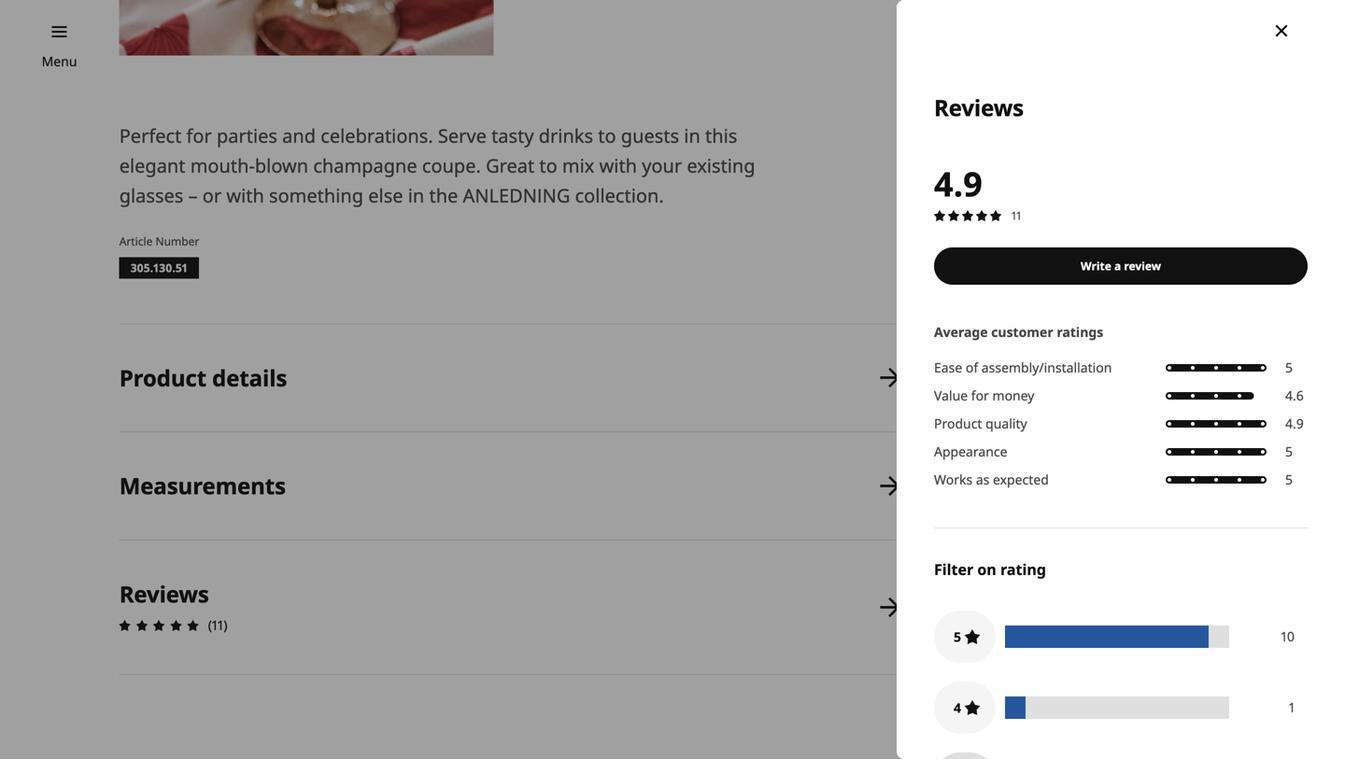 Task type: vqa. For each thing, say whether or not it's contained in the screenshot.
THE 'WILL'
no



Task type: describe. For each thing, give the bounding box(es) containing it.
write a review button
[[934, 247, 1308, 285]]

305.130.51
[[130, 260, 188, 275]]

6
[[969, 158, 985, 194]]

1 horizontal spatial to
[[598, 123, 616, 148]]

60126
[[1089, 349, 1127, 367]]

4.9 dialog
[[897, 0, 1345, 760]]

filter on rating
[[934, 559, 1046, 580]]

1 vertical spatial 4.9
[[1285, 415, 1304, 432]]

right image
[[1232, 358, 1255, 380]]

schaumburg,
[[1075, 434, 1158, 452]]

$ 6
[[962, 158, 985, 194]]

for for perfect
[[186, 123, 212, 148]]

0 vertical spatial in
[[684, 123, 701, 148]]

anledning inside perfect for parties and celebrations. serve tasty drinks to guests in this elegant mouth-blown champagne coupe. great to mix with your existing glasses – or with something else in the anledning collection.
[[463, 182, 570, 208]]

write a review
[[1081, 258, 1161, 274]]

collection.
[[575, 182, 664, 208]]

5 for appearance
[[1285, 443, 1293, 460]]

5 inside button
[[954, 628, 961, 646]]

drinks
[[539, 123, 593, 148]]

4.6
[[1285, 387, 1304, 404]]

existing
[[687, 153, 755, 178]]

article
[[119, 233, 153, 249]]

mouth-
[[190, 153, 255, 178]]

ease of assembly/installation
[[934, 359, 1112, 376]]

serve
[[438, 123, 487, 148]]

in store
[[1011, 478, 1061, 496]]

anledning champagne coupe, light brown, 9 oz image
[[119, 0, 494, 55]]

mix
[[562, 153, 595, 178]]

of
[[966, 359, 978, 376]]

average
[[934, 323, 988, 341]]

at
[[1071, 241, 1083, 257]]

4.9 inside review: 4.9 out of 5 stars. element
[[934, 161, 983, 206]]

write
[[1081, 258, 1112, 274]]

4
[[954, 699, 961, 717]]

average customer ratings
[[934, 323, 1104, 341]]

1 horizontal spatial review: 4.9 out of 5 stars. total reviews: 11 image
[[956, 205, 1047, 227]]

in inside the earn 5% in rewards at ikea using the ikea visa credit card*. details >
[[1009, 241, 1020, 257]]

ratings
[[1057, 323, 1104, 341]]

and
[[282, 123, 316, 148]]

works
[[934, 471, 973, 488]]

pick
[[1011, 414, 1038, 431]]

0 horizontal spatial to
[[539, 153, 557, 178]]

1 vertical spatial in
[[408, 182, 424, 208]]

11
[[1012, 208, 1022, 223]]

or
[[203, 182, 222, 208]]

else
[[368, 182, 403, 208]]

champagne
[[313, 153, 417, 178]]

up
[[1041, 414, 1060, 431]]

new
[[962, 90, 987, 106]]

details
[[1000, 258, 1039, 274]]

rewards
[[1023, 241, 1068, 257]]

4 button
[[934, 682, 996, 734]]

delivery to 60126 available
[[1015, 349, 1127, 387]]

earn 5% in rewards at ikea using the ikea visa credit card*. details > button
[[962, 241, 1271, 274]]

using
[[1114, 241, 1145, 257]]

assembly/installation
[[982, 359, 1112, 376]]

money
[[993, 387, 1035, 404]]

0 horizontal spatial with
[[226, 182, 264, 208]]

parties
[[217, 123, 277, 148]]

5%
[[990, 241, 1006, 257]]

1 vertical spatial reviews
[[119, 579, 209, 609]]

available
[[1033, 370, 1089, 387]]

>
[[1041, 258, 1048, 274]]

in
[[1011, 478, 1024, 496]]

pick up schaumburg, il
[[1011, 414, 1172, 452]]

1 vertical spatial review: 4.9 out of 5 stars. total reviews: 11 image
[[114, 615, 204, 637]]

schaumburg, il button
[[1075, 434, 1172, 452]]

works as expected
[[934, 471, 1049, 488]]

reviews heading
[[119, 579, 209, 609]]

store
[[1027, 478, 1061, 496]]

earn
[[962, 241, 987, 257]]

celebrations.
[[321, 123, 433, 148]]



Task type: locate. For each thing, give the bounding box(es) containing it.
perfect for parties and celebrations. serve tasty drinks to guests in this elegant mouth-blown champagne coupe. great to mix with your existing glasses – or with something else in the anledning collection.
[[119, 123, 755, 208]]

the up review
[[1148, 241, 1166, 257]]

5 for ease of assembly/installation
[[1285, 359, 1293, 376]]

for inside 4.9 'dialog'
[[971, 387, 989, 404]]

a
[[1114, 258, 1121, 274]]

to down ratings
[[1072, 349, 1086, 367]]

review
[[1124, 258, 1161, 274]]

list containing product details
[[114, 324, 905, 675]]

5 for works as expected
[[1285, 471, 1293, 488]]

product inside button
[[119, 363, 206, 393]]

for inside perfect for parties and celebrations. serve tasty drinks to guests in this elegant mouth-blown champagne coupe. great to mix with your existing glasses – or with something else in the anledning collection.
[[186, 123, 212, 148]]

1 vertical spatial for
[[971, 387, 989, 404]]

2 horizontal spatial to
[[1072, 349, 1086, 367]]

new anledning
[[962, 90, 1051, 131]]

in right the 5%
[[1009, 241, 1020, 257]]

your
[[642, 153, 682, 178]]

as
[[976, 471, 990, 488]]

0 horizontal spatial 4.9
[[934, 161, 983, 206]]

card*.
[[962, 258, 997, 274]]

product details
[[119, 363, 287, 393]]

measurements button
[[119, 433, 905, 540]]

review: 4.9 out of 5 stars. total reviews: 11 image
[[956, 205, 1047, 227], [114, 615, 204, 637]]

reviews up $
[[934, 93, 1024, 123]]

0 vertical spatial product
[[119, 363, 206, 393]]

0 vertical spatial the
[[429, 182, 458, 208]]

Quantity input value text field
[[1006, 564, 1032, 616]]

reviews
[[934, 93, 1024, 123], [119, 579, 209, 609]]

product
[[119, 363, 206, 393], [934, 415, 982, 432]]

reviews inside 4.9 'dialog'
[[934, 93, 1024, 123]]

1 vertical spatial to
[[539, 153, 557, 178]]

quality
[[986, 415, 1027, 432]]

ease
[[934, 359, 962, 376]]

1 horizontal spatial for
[[971, 387, 989, 404]]

filter
[[934, 559, 974, 580]]

0 horizontal spatial in
[[408, 182, 424, 208]]

product details heading
[[119, 363, 287, 393]]

the down coupe.
[[429, 182, 458, 208]]

0 vertical spatial reviews
[[934, 93, 1024, 123]]

0 horizontal spatial product
[[119, 363, 206, 393]]

for for value
[[971, 387, 989, 404]]

4.9
[[934, 161, 983, 206], [1285, 415, 1304, 432]]

1 vertical spatial anledning
[[463, 182, 570, 208]]

great
[[486, 153, 535, 178]]

1 horizontal spatial in
[[684, 123, 701, 148]]

0 vertical spatial to
[[598, 123, 616, 148]]

product for product details
[[119, 363, 206, 393]]

reviews up (11)
[[119, 579, 209, 609]]

0 horizontal spatial the
[[429, 182, 458, 208]]

to inside delivery to 60126 available
[[1072, 349, 1086, 367]]

perfect
[[119, 123, 182, 148]]

with right or
[[226, 182, 264, 208]]

details
[[212, 363, 287, 393]]

1 ikea from the left
[[1086, 241, 1111, 257]]

1 horizontal spatial product
[[934, 415, 982, 432]]

review: 4.9 out of 5 stars. total reviews: 11 image up the 5%
[[956, 205, 1047, 227]]

1 vertical spatial with
[[226, 182, 264, 208]]

visa
[[1197, 241, 1220, 257]]

in
[[684, 123, 701, 148], [408, 182, 424, 208], [1009, 241, 1020, 257]]

in left this
[[684, 123, 701, 148]]

this
[[705, 123, 737, 148]]

to
[[598, 123, 616, 148], [539, 153, 557, 178], [1072, 349, 1086, 367]]

4.9 up earn at the top of the page
[[934, 161, 983, 206]]

the inside perfect for parties and celebrations. serve tasty drinks to guests in this elegant mouth-blown champagne coupe. great to mix with your existing glasses – or with something else in the anledning collection.
[[429, 182, 458, 208]]

with
[[599, 153, 637, 178], [226, 182, 264, 208]]

1 horizontal spatial reviews
[[934, 93, 1024, 123]]

product details button
[[119, 324, 905, 432]]

10
[[1281, 628, 1295, 645]]

–
[[188, 182, 198, 208]]

0 horizontal spatial ikea
[[1086, 241, 1111, 257]]

glasses
[[119, 182, 183, 208]]

delivery
[[1015, 349, 1069, 367]]

5 button
[[934, 611, 996, 663]]

rating
[[1000, 559, 1046, 580]]

anledning down great
[[463, 182, 570, 208]]

to left mix
[[539, 153, 557, 178]]

product inside 4.9 'dialog'
[[934, 415, 982, 432]]

0 vertical spatial 4.9
[[934, 161, 983, 206]]

measurements
[[119, 471, 286, 501]]

the inside the earn 5% in rewards at ikea using the ikea visa credit card*. details >
[[1148, 241, 1166, 257]]

$
[[962, 163, 969, 180]]

menu button
[[42, 51, 77, 72]]

the
[[429, 182, 458, 208], [1148, 241, 1166, 257]]

to right drinks at the left of page
[[598, 123, 616, 148]]

2 horizontal spatial in
[[1009, 241, 1020, 257]]

0 vertical spatial anledning
[[962, 111, 1051, 131]]

1 vertical spatial the
[[1148, 241, 1166, 257]]

anledning down new
[[962, 111, 1051, 131]]

in right the "else" at the top left of page
[[408, 182, 424, 208]]

product left details
[[119, 363, 206, 393]]

for up product quality
[[971, 387, 989, 404]]

anledning
[[962, 111, 1051, 131], [463, 182, 570, 208]]

customer
[[991, 323, 1054, 341]]

2 ikea from the left
[[1169, 241, 1194, 257]]

0 vertical spatial with
[[599, 153, 637, 178]]

appearance
[[934, 443, 1008, 460]]

elegant
[[119, 153, 185, 178]]

number
[[156, 233, 199, 249]]

measurements heading
[[119, 471, 286, 501]]

il
[[1161, 434, 1172, 452]]

2 vertical spatial to
[[1072, 349, 1086, 367]]

for up mouth-
[[186, 123, 212, 148]]

0 horizontal spatial reviews
[[119, 579, 209, 609]]

blown
[[255, 153, 308, 178]]

1 horizontal spatial the
[[1148, 241, 1166, 257]]

on
[[978, 559, 997, 580]]

credit
[[1223, 241, 1257, 257]]

ikea
[[1086, 241, 1111, 257], [1169, 241, 1194, 257]]

expected
[[993, 471, 1049, 488]]

coupe.
[[422, 153, 481, 178]]

product for product quality
[[934, 415, 982, 432]]

review: 4.9 out of 5 stars. total reviews: 11 image down reviews heading
[[114, 615, 204, 637]]

value for money
[[934, 387, 1035, 404]]

article number
[[119, 233, 199, 249]]

0 horizontal spatial anledning
[[463, 182, 570, 208]]

1 horizontal spatial 4.9
[[1285, 415, 1304, 432]]

review: 4.9 out of 5 stars. element
[[931, 161, 1308, 225]]

1
[[1289, 699, 1295, 716]]

2 vertical spatial in
[[1009, 241, 1020, 257]]

list
[[114, 324, 905, 675]]

0 horizontal spatial review: 4.9 out of 5 stars. total reviews: 11 image
[[114, 615, 204, 637]]

something
[[269, 182, 363, 208]]

product quality
[[934, 415, 1027, 432]]

1 horizontal spatial ikea
[[1169, 241, 1194, 257]]

value
[[934, 387, 968, 404]]

product down value
[[934, 415, 982, 432]]

1 vertical spatial product
[[934, 415, 982, 432]]

(11)
[[208, 616, 227, 634]]

with up collection. at the top of page
[[599, 153, 637, 178]]

4.9 down 4.6
[[1285, 415, 1304, 432]]

ikea left "visa"
[[1169, 241, 1194, 257]]

ikea up write
[[1086, 241, 1111, 257]]

menu
[[42, 52, 77, 70]]

0 horizontal spatial for
[[186, 123, 212, 148]]

1 horizontal spatial with
[[599, 153, 637, 178]]

1 horizontal spatial anledning
[[962, 111, 1051, 131]]

0 vertical spatial review: 4.9 out of 5 stars. total reviews: 11 image
[[956, 205, 1047, 227]]

tasty
[[491, 123, 534, 148]]

5
[[1285, 359, 1293, 376], [1285, 443, 1293, 460], [1285, 471, 1293, 488], [954, 628, 961, 646]]

0 vertical spatial for
[[186, 123, 212, 148]]

guests
[[621, 123, 679, 148]]



